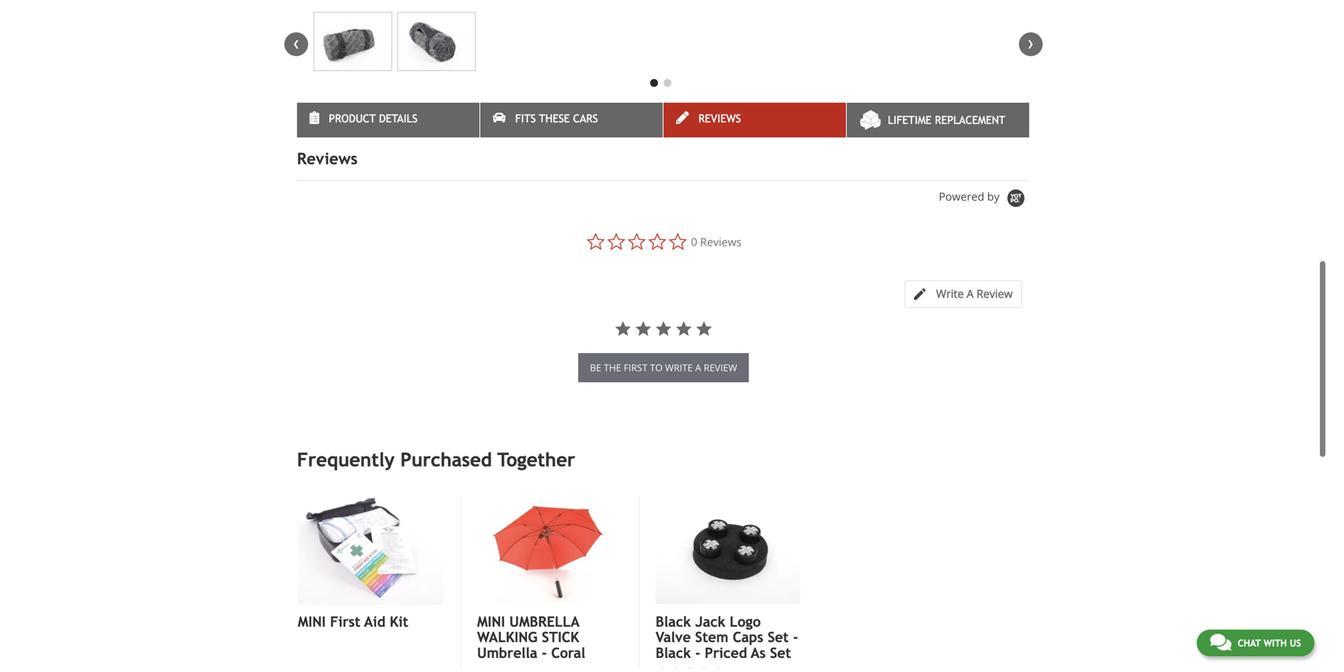 Task type: locate. For each thing, give the bounding box(es) containing it.
1 ships from the left
[[487, 641, 512, 654]]

details
[[379, 60, 418, 73]]

ships in 3 business days
[[487, 641, 604, 654], [665, 641, 782, 654]]

1 vertical spatial black
[[656, 593, 691, 609]]

1 business from the left
[[537, 641, 578, 654]]

be the first to write a review button
[[578, 301, 749, 330]]

3 down umbrella
[[528, 641, 534, 654]]

- left priced
[[696, 593, 701, 609]]

2 mini from the left
[[477, 561, 505, 578]]

1 horizontal spatial es#3186075 - 80232445716 - mini blanket signet - mini style on a usable blanket - genuine mini - mini image
[[398, 0, 476, 19]]

mini first aid kit link
[[298, 561, 443, 578]]

star image down priced
[[697, 615, 711, 629]]

3 for umbrella
[[528, 641, 534, 654]]

0 horizontal spatial 3
[[528, 641, 534, 654]]

1 in from the left
[[515, 641, 525, 654]]

mini for mini first aid kit
[[298, 561, 326, 578]]

1 horizontal spatial ships
[[665, 641, 691, 654]]

3
[[528, 641, 534, 654], [706, 641, 712, 654]]

days for mini umbrella walking stick umbrella - coral
[[581, 641, 604, 654]]

- left coral
[[542, 593, 547, 609]]

logo
[[730, 561, 761, 578]]

ships for mini umbrella walking stick umbrella - coral
[[487, 641, 512, 654]]

1 star image from the left
[[656, 615, 670, 629]]

in
[[515, 641, 525, 654], [694, 641, 703, 654]]

days
[[581, 641, 604, 654], [760, 641, 782, 654]]

black left jack
[[656, 561, 691, 578]]

0 horizontal spatial mini
[[298, 561, 326, 578]]

business
[[537, 641, 578, 654], [716, 641, 757, 654]]

star image down valve
[[670, 615, 684, 629]]

0 horizontal spatial in
[[515, 641, 525, 654]]

0 horizontal spatial ships in 3 business days
[[487, 641, 604, 654]]

1 horizontal spatial star image
[[684, 615, 697, 629]]

0 horizontal spatial es#3186075 - 80232445716 - mini blanket signet - mini style on a usable blanket - genuine mini - mini image
[[314, 0, 392, 19]]

stem
[[695, 577, 729, 594]]

mini umbrella walking stick umbrella - coral link
[[477, 561, 622, 609]]

3 down priced
[[706, 641, 712, 654]]

days down coral
[[581, 641, 604, 654]]

0 horizontal spatial star image
[[670, 615, 684, 629]]

ships
[[487, 641, 512, 654], [665, 641, 691, 654]]

1 3 from the left
[[528, 641, 534, 654]]

walking
[[477, 577, 538, 594]]

es#3186075 - 80232445716 - mini blanket signet - mini style on a usable blanket - genuine mini - mini image up product
[[314, 0, 392, 19]]

in down umbrella
[[515, 641, 525, 654]]

0 horizontal spatial business
[[537, 641, 578, 654]]

black jack logo valve stem caps set - black - priced as set image
[[656, 444, 801, 552]]

as
[[751, 593, 766, 609]]

powered by
[[939, 137, 1003, 152]]

comments image
[[1211, 633, 1232, 652]]

0 horizontal spatial -
[[542, 593, 547, 609]]

mini
[[298, 561, 326, 578], [477, 561, 505, 578]]

ships down umbrella
[[487, 641, 512, 654]]

1 horizontal spatial ships in 3 business days
[[665, 641, 782, 654]]

star image
[[670, 615, 684, 629], [697, 615, 711, 629]]

star image
[[656, 615, 670, 629], [684, 615, 697, 629], [711, 615, 725, 629]]

business down priced
[[716, 641, 757, 654]]

days down the as
[[760, 641, 782, 654]]

jack
[[696, 561, 726, 578]]

mini left first
[[298, 561, 326, 578]]

0 horizontal spatial ships
[[487, 641, 512, 654]]

ships down valve
[[665, 641, 691, 654]]

2 ships in 3 business days from the left
[[665, 641, 782, 654]]

mini up umbrella
[[477, 561, 505, 578]]

product
[[329, 60, 376, 73]]

business down coral
[[537, 641, 578, 654]]

1 horizontal spatial mini
[[477, 561, 505, 578]]

first
[[330, 561, 361, 578]]

0 horizontal spatial days
[[581, 641, 604, 654]]

reviews
[[297, 97, 358, 116]]

the
[[604, 309, 622, 322]]

1 horizontal spatial days
[[760, 641, 782, 654]]

2 ships from the left
[[665, 641, 691, 654]]

2 3 from the left
[[706, 641, 712, 654]]

2 star image from the left
[[697, 615, 711, 629]]

1 horizontal spatial business
[[716, 641, 757, 654]]

set
[[768, 577, 789, 594], [770, 593, 791, 609]]

1 days from the left
[[581, 641, 604, 654]]

be the first to write a review
[[590, 309, 738, 322]]

2 days from the left
[[760, 641, 782, 654]]

1 mini from the left
[[298, 561, 326, 578]]

0 vertical spatial black
[[656, 561, 691, 578]]

a
[[696, 309, 702, 322]]

1 horizontal spatial in
[[694, 641, 703, 654]]

with
[[1264, 638, 1288, 649]]

in down stem
[[694, 641, 703, 654]]

1 star image from the left
[[670, 615, 684, 629]]

black left stem
[[656, 593, 691, 609]]

mini inside mini umbrella walking stick umbrella - coral
[[477, 561, 505, 578]]

1 es#3186075 - 80232445716 - mini blanket signet - mini style on a usable blanket - genuine mini - mini image from the left
[[314, 0, 392, 19]]

es#3186075 - 80232445716 - mini blanket signet - mini style on a usable blanket - genuine mini - mini image
[[314, 0, 392, 19], [398, 0, 476, 19]]

1 horizontal spatial 3
[[706, 641, 712, 654]]

1 ships in 3 business days from the left
[[487, 641, 604, 654]]

valve
[[656, 577, 691, 594]]

2 business from the left
[[716, 641, 757, 654]]

1 horizontal spatial star image
[[697, 615, 711, 629]]

to
[[650, 309, 663, 322]]

stick
[[542, 577, 580, 594]]

-
[[793, 577, 799, 594], [542, 593, 547, 609], [696, 593, 701, 609]]

2 horizontal spatial -
[[793, 577, 799, 594]]

umbrella
[[477, 593, 538, 609]]

ships in 3 business days down coral
[[487, 641, 604, 654]]

mini umbrella walking stick umbrella - coral
[[477, 561, 586, 609]]

es#3186075 - 80232445716 - mini blanket signet - mini style on a usable blanket - genuine mini - mini image up details at the left of the page
[[398, 0, 476, 19]]

chat
[[1238, 638, 1261, 649]]

1 black from the top
[[656, 561, 691, 578]]

2 in from the left
[[694, 641, 703, 654]]

ships in 3 business days down priced
[[665, 641, 782, 654]]

black
[[656, 561, 691, 578], [656, 593, 691, 609]]

0 horizontal spatial star image
[[656, 615, 670, 629]]

- right the as
[[793, 577, 799, 594]]

write
[[665, 309, 693, 322]]

2 horizontal spatial star image
[[711, 615, 725, 629]]



Task type: describe. For each thing, give the bounding box(es) containing it.
in for stem
[[694, 641, 703, 654]]

kit
[[390, 561, 409, 578]]

first
[[624, 309, 648, 322]]

umbrella
[[510, 561, 579, 578]]

priced
[[705, 593, 747, 609]]

aid
[[365, 561, 386, 578]]

powered
[[939, 137, 985, 152]]

black jack logo valve stem caps set - black - priced as set
[[656, 561, 799, 609]]

in for umbrella
[[515, 641, 525, 654]]

3 for stem
[[706, 641, 712, 654]]

mini first aid kit image
[[298, 444, 443, 553]]

2 star image from the left
[[684, 615, 697, 629]]

3 star image from the left
[[711, 615, 725, 629]]

be
[[590, 309, 602, 322]]

coral
[[552, 593, 586, 609]]

business for -
[[537, 641, 578, 654]]

ships in 3 business days for stem
[[665, 641, 782, 654]]

days for black jack logo valve stem caps set - black - priced as set
[[760, 641, 782, 654]]

2 es#3186075 - 80232445716 - mini blanket signet - mini style on a usable blanket - genuine mini - mini image from the left
[[398, 0, 476, 19]]

by
[[988, 137, 1000, 152]]

1 horizontal spatial -
[[696, 593, 701, 609]]

chat with us link
[[1197, 630, 1315, 657]]

us
[[1290, 638, 1302, 649]]

mini umbrella walking stick umbrella - coral image
[[477, 444, 622, 552]]

product details link
[[297, 51, 480, 85]]

black jack logo valve stem caps set - black - priced as set link
[[656, 561, 801, 609]]

ships for black jack logo valve stem caps set - black - priced as set
[[665, 641, 691, 654]]

business for caps
[[716, 641, 757, 654]]

review
[[704, 309, 738, 322]]

mini for mini umbrella walking stick umbrella - coral
[[477, 561, 505, 578]]

2 black from the top
[[656, 593, 691, 609]]

product details
[[329, 60, 418, 73]]

chat with us
[[1238, 638, 1302, 649]]

- inside mini umbrella walking stick umbrella - coral
[[542, 593, 547, 609]]

ships in 3 business days for umbrella
[[487, 641, 604, 654]]

caps
[[733, 577, 764, 594]]

mini first aid kit
[[298, 561, 409, 578]]



Task type: vqa. For each thing, say whether or not it's contained in the screenshot.
MINI UMBRELLA WALKING STICK Umbrella - Coral's Days
yes



